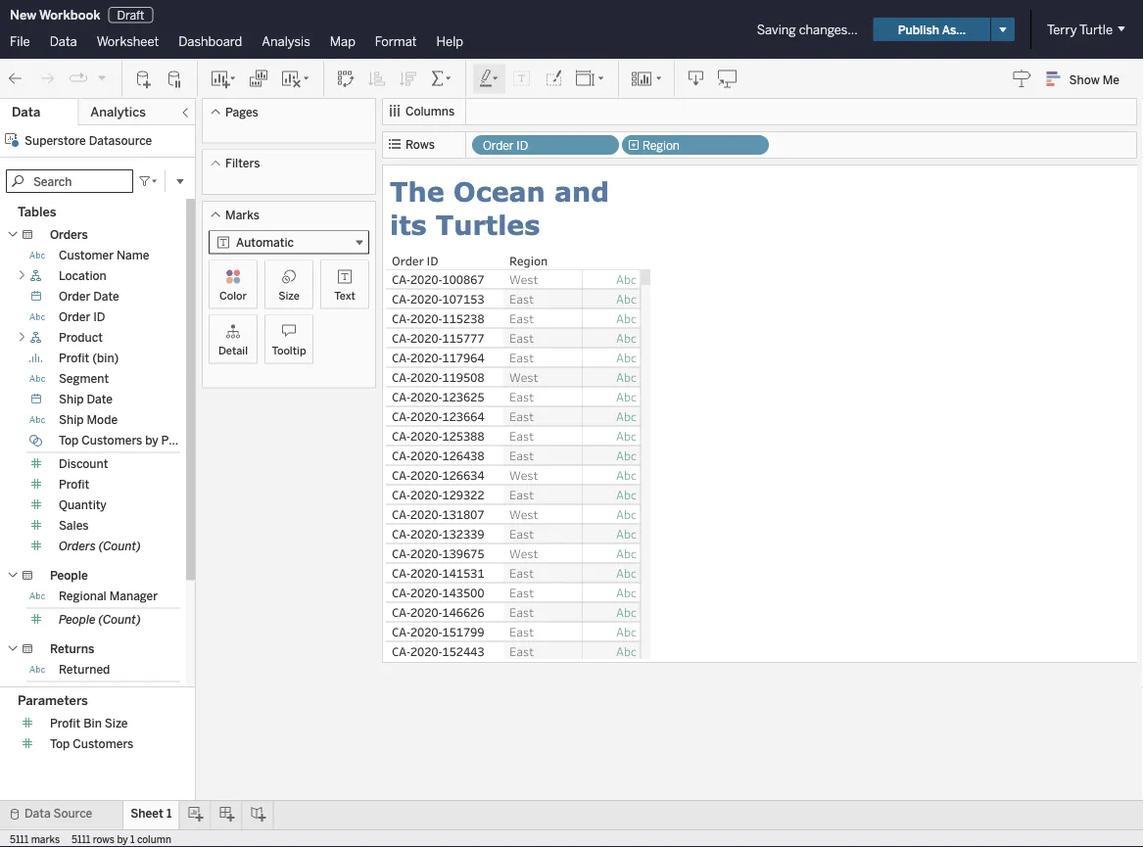 Task type: vqa. For each thing, say whether or not it's contained in the screenshot.
Category
no



Task type: describe. For each thing, give the bounding box(es) containing it.
redo image
[[37, 69, 57, 89]]

profit for profit (bin)
[[59, 351, 89, 366]]

me
[[1103, 72, 1120, 86]]

orders (count)
[[59, 540, 141, 554]]

returns for returns (count)
[[59, 687, 102, 701]]

sheet 1
[[131, 807, 172, 821]]

(count) for returns (count)
[[105, 687, 147, 701]]

turtles
[[436, 208, 540, 240]]

by for 1
[[117, 834, 128, 846]]

ship date
[[59, 393, 113, 407]]

5111 for 5111 rows by 1 column
[[72, 834, 90, 846]]

people for people (count)
[[59, 613, 96, 627]]

dashboard
[[179, 33, 242, 49]]

show me button
[[1039, 64, 1138, 94]]

publish as... button
[[874, 18, 991, 41]]

pages
[[225, 105, 258, 119]]

analytics
[[91, 104, 146, 120]]

the
[[390, 175, 445, 207]]

column
[[137, 834, 171, 846]]

ship for ship mode
[[59, 413, 84, 427]]

bin
[[84, 717, 102, 731]]

format
[[375, 33, 417, 49]]

superstore
[[25, 133, 86, 148]]

parameters
[[18, 694, 88, 709]]

people (count)
[[59, 613, 141, 627]]

show
[[1070, 72, 1100, 86]]

show/hide cards image
[[631, 69, 663, 89]]

returns (count)
[[59, 687, 147, 701]]

1 vertical spatial size
[[105, 717, 128, 731]]

discount
[[59, 457, 108, 471]]

rows
[[93, 834, 115, 846]]

segment
[[59, 372, 109, 386]]

orders for orders (count)
[[59, 540, 96, 554]]

saving changes...
[[757, 22, 858, 37]]

sheet
[[131, 807, 164, 821]]

1 vertical spatial id
[[93, 310, 105, 324]]

new
[[10, 7, 36, 23]]

undo image
[[6, 69, 25, 89]]

marks. press enter to open the view data window.. use arrow keys to navigate data visualization elements. image
[[582, 270, 642, 848]]

collapse image
[[179, 107, 191, 119]]

location
[[59, 269, 107, 283]]

publish
[[898, 22, 940, 37]]

date for order date
[[93, 290, 119, 304]]

0 vertical spatial order
[[483, 139, 514, 153]]

orders for orders
[[50, 228, 88, 242]]

0 horizontal spatial replay animation image
[[69, 69, 88, 88]]

customers for top customers by profit
[[82, 434, 142, 448]]

1 vertical spatial 1
[[130, 834, 135, 846]]

format workbook image
[[544, 69, 564, 89]]

returns for returns
[[50, 642, 94, 657]]

(bin)
[[92, 351, 119, 366]]

regional manager
[[59, 590, 158, 604]]

1 horizontal spatial id
[[517, 139, 528, 153]]

pause auto updates image
[[166, 69, 185, 89]]

ocean
[[454, 175, 546, 207]]

data guide image
[[1013, 69, 1033, 88]]

top for top customers
[[50, 738, 70, 752]]

date for ship date
[[87, 393, 113, 407]]

(count) for orders (count)
[[99, 540, 141, 554]]

filters
[[225, 156, 260, 171]]

draft
[[117, 8, 144, 22]]

tooltip
[[272, 344, 306, 357]]

terry turtle
[[1048, 22, 1113, 37]]

(count) for people (count)
[[99, 613, 141, 627]]

product
[[59, 331, 103, 345]]

0 vertical spatial order id
[[483, 139, 528, 153]]

customer name
[[59, 248, 149, 263]]

terry
[[1048, 22, 1078, 37]]

new worksheet image
[[210, 69, 237, 89]]

publish your workbook to edit in tableau desktop image
[[718, 69, 738, 89]]

1 vertical spatial order
[[59, 290, 91, 304]]

duplicate image
[[249, 69, 269, 89]]

worksheet
[[97, 33, 159, 49]]

as...
[[943, 22, 966, 37]]

profit for profit bin size
[[50, 717, 81, 731]]

and
[[555, 175, 610, 207]]

detail
[[219, 344, 248, 357]]

swap rows and columns image
[[336, 69, 356, 89]]

by for profit
[[145, 434, 158, 448]]

profit bin size
[[50, 717, 128, 731]]

show labels image
[[513, 69, 532, 89]]

top customers by profit
[[59, 434, 192, 448]]

order date
[[59, 290, 119, 304]]

totals image
[[430, 69, 454, 89]]



Task type: locate. For each thing, give the bounding box(es) containing it.
2 vertical spatial (count)
[[105, 687, 147, 701]]

top customers
[[50, 738, 134, 752]]

order id up product
[[59, 310, 105, 324]]

people up regional
[[50, 569, 88, 583]]

ship
[[59, 393, 84, 407], [59, 413, 84, 427]]

date down location
[[93, 290, 119, 304]]

customers for top customers
[[73, 738, 134, 752]]

1 right sheet at the left bottom
[[167, 807, 172, 821]]

orders
[[50, 228, 88, 242], [59, 540, 96, 554]]

tables
[[18, 204, 56, 220]]

1 horizontal spatial replay animation image
[[96, 72, 108, 84]]

id up ocean
[[517, 139, 528, 153]]

data source
[[25, 807, 92, 821]]

order down location
[[59, 290, 91, 304]]

text
[[335, 289, 355, 302]]

sort descending image
[[399, 69, 419, 89]]

mode
[[87, 413, 118, 427]]

new workbook
[[10, 7, 100, 23]]

ship mode
[[59, 413, 118, 427]]

analysis
[[262, 33, 310, 49]]

0 horizontal spatial size
[[105, 717, 128, 731]]

clear sheet image
[[280, 69, 312, 89]]

ship down ship date
[[59, 413, 84, 427]]

1 vertical spatial data
[[12, 104, 40, 120]]

ship down segment
[[59, 393, 84, 407]]

5111
[[10, 834, 29, 846], [72, 834, 90, 846]]

date up mode
[[87, 393, 113, 407]]

top for top customers by profit
[[59, 434, 79, 448]]

1 left column at the bottom
[[130, 834, 135, 846]]

saving
[[757, 22, 797, 37]]

1 horizontal spatial size
[[279, 289, 300, 302]]

data down the workbook
[[50, 33, 77, 49]]

0 vertical spatial top
[[59, 434, 79, 448]]

orders down sales
[[59, 540, 96, 554]]

top up discount
[[59, 434, 79, 448]]

profit for profit
[[59, 478, 89, 492]]

publish as...
[[898, 22, 966, 37]]

customers
[[82, 434, 142, 448], [73, 738, 134, 752]]

customers down bin
[[73, 738, 134, 752]]

2 vertical spatial order
[[59, 310, 91, 324]]

0 vertical spatial date
[[93, 290, 119, 304]]

0 vertical spatial people
[[50, 569, 88, 583]]

1 horizontal spatial order id
[[483, 139, 528, 153]]

0 vertical spatial id
[[517, 139, 528, 153]]

id
[[517, 139, 528, 153], [93, 310, 105, 324]]

profit
[[59, 351, 89, 366], [161, 434, 192, 448], [59, 478, 89, 492], [50, 717, 81, 731]]

new data source image
[[134, 69, 154, 89]]

customer
[[59, 248, 114, 263]]

1 horizontal spatial by
[[145, 434, 158, 448]]

columns
[[406, 104, 455, 119]]

file
[[10, 33, 30, 49]]

marks
[[225, 208, 260, 222]]

superstore datasource
[[25, 133, 152, 148]]

replay animation image right redo icon
[[69, 69, 88, 88]]

5111 for 5111 marks
[[10, 834, 29, 846]]

1 vertical spatial returns
[[59, 687, 102, 701]]

0 horizontal spatial 5111
[[10, 834, 29, 846]]

download image
[[687, 69, 707, 89]]

0 vertical spatial returns
[[50, 642, 94, 657]]

1 vertical spatial (count)
[[99, 613, 141, 627]]

order id up ocean
[[483, 139, 528, 153]]

size
[[279, 289, 300, 302], [105, 717, 128, 731]]

fit image
[[575, 69, 607, 89]]

0 vertical spatial (count)
[[99, 540, 141, 554]]

1 horizontal spatial 5111
[[72, 834, 90, 846]]

people
[[50, 569, 88, 583], [59, 613, 96, 627]]

by
[[145, 434, 158, 448], [117, 834, 128, 846]]

5111 left rows
[[72, 834, 90, 846]]

2 vertical spatial data
[[25, 807, 51, 821]]

sales
[[59, 519, 89, 533]]

2 ship from the top
[[59, 413, 84, 427]]

0 vertical spatial by
[[145, 434, 158, 448]]

(count) down returned
[[105, 687, 147, 701]]

size right bin
[[105, 717, 128, 731]]

1 vertical spatial by
[[117, 834, 128, 846]]

1 vertical spatial customers
[[73, 738, 134, 752]]

name
[[117, 248, 149, 263]]

order up ocean
[[483, 139, 514, 153]]

data down undo image
[[12, 104, 40, 120]]

returns
[[50, 642, 94, 657], [59, 687, 102, 701]]

(count) down regional manager
[[99, 613, 141, 627]]

region
[[643, 139, 680, 153]]

workbook
[[39, 7, 100, 23]]

the ocean and its turtles
[[390, 175, 619, 240]]

Search text field
[[6, 170, 133, 193]]

color
[[220, 289, 247, 302]]

2 5111 from the left
[[72, 834, 90, 846]]

show me
[[1070, 72, 1120, 86]]

rows
[[406, 138, 435, 152]]

turtle
[[1080, 22, 1113, 37]]

5111 left marks
[[10, 834, 29, 846]]

top down 'profit bin size'
[[50, 738, 70, 752]]

5111 marks
[[10, 834, 60, 846]]

0 vertical spatial ship
[[59, 393, 84, 407]]

0 vertical spatial orders
[[50, 228, 88, 242]]

manager
[[109, 590, 158, 604]]

ship for ship date
[[59, 393, 84, 407]]

returned
[[59, 663, 110, 677]]

1 vertical spatial people
[[59, 613, 96, 627]]

size up the tooltip
[[279, 289, 300, 302]]

data
[[50, 33, 77, 49], [12, 104, 40, 120], [25, 807, 51, 821]]

customers down mode
[[82, 434, 142, 448]]

0 vertical spatial customers
[[82, 434, 142, 448]]

datasource
[[89, 133, 152, 148]]

changes...
[[799, 22, 858, 37]]

replay animation image up analytics
[[96, 72, 108, 84]]

0 vertical spatial data
[[50, 33, 77, 49]]

replay animation image
[[69, 69, 88, 88], [96, 72, 108, 84]]

source
[[53, 807, 92, 821]]

1 vertical spatial date
[[87, 393, 113, 407]]

0 vertical spatial size
[[279, 289, 300, 302]]

help
[[437, 33, 464, 49]]

5111 rows by 1 column
[[72, 834, 171, 846]]

profit (bin)
[[59, 351, 119, 366]]

regional
[[59, 590, 107, 604]]

date
[[93, 290, 119, 304], [87, 393, 113, 407]]

0 horizontal spatial 1
[[130, 834, 135, 846]]

1 vertical spatial orders
[[59, 540, 96, 554]]

top
[[59, 434, 79, 448], [50, 738, 70, 752]]

1 vertical spatial order id
[[59, 310, 105, 324]]

returns up returned
[[50, 642, 94, 657]]

0 horizontal spatial order id
[[59, 310, 105, 324]]

0 horizontal spatial by
[[117, 834, 128, 846]]

returns down returned
[[59, 687, 102, 701]]

0 horizontal spatial id
[[93, 310, 105, 324]]

(count) up regional manager
[[99, 540, 141, 554]]

map
[[330, 33, 356, 49]]

highlight image
[[478, 69, 501, 89]]

people down regional
[[59, 613, 96, 627]]

data up 5111 marks
[[25, 807, 51, 821]]

(count)
[[99, 540, 141, 554], [99, 613, 141, 627], [105, 687, 147, 701]]

quantity
[[59, 498, 107, 513]]

1 vertical spatial top
[[50, 738, 70, 752]]

id down order date
[[93, 310, 105, 324]]

marks
[[31, 834, 60, 846]]

orders up customer on the left
[[50, 228, 88, 242]]

1
[[167, 807, 172, 821], [130, 834, 135, 846]]

1 horizontal spatial 1
[[167, 807, 172, 821]]

people for people
[[50, 569, 88, 583]]

1 vertical spatial ship
[[59, 413, 84, 427]]

its
[[390, 208, 427, 240]]

sort ascending image
[[368, 69, 387, 89]]

1 5111 from the left
[[10, 834, 29, 846]]

order id
[[483, 139, 528, 153], [59, 310, 105, 324]]

order
[[483, 139, 514, 153], [59, 290, 91, 304], [59, 310, 91, 324]]

order up product
[[59, 310, 91, 324]]

0 vertical spatial 1
[[167, 807, 172, 821]]

1 ship from the top
[[59, 393, 84, 407]]



